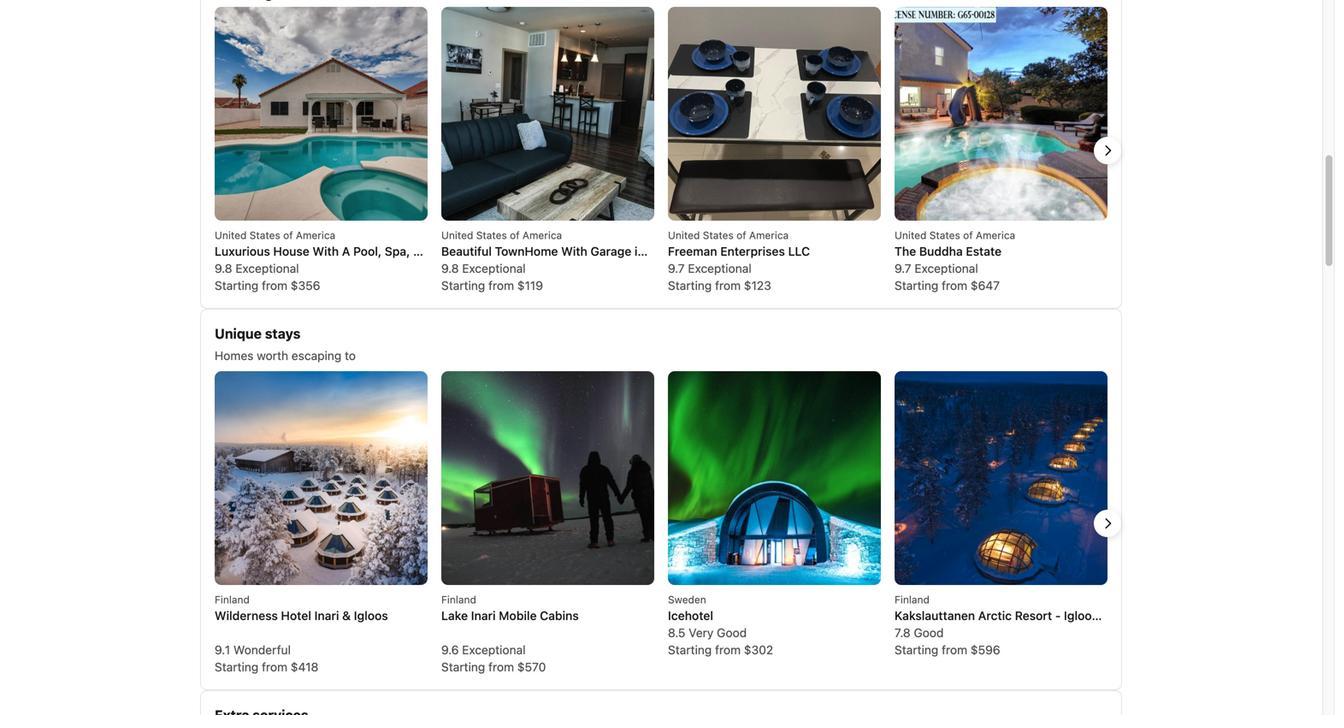 Task type: describe. For each thing, give the bounding box(es) containing it.
&
[[342, 609, 351, 623]]

spa,
[[385, 244, 410, 258]]

las
[[648, 244, 668, 258]]

region containing wilderness hotel inari & igloos
[[201, 371, 1169, 676]]

and inside the finland kakslauttanen arctic resort - igloos and chalets 7.8 good starting from $596
[[1101, 609, 1123, 623]]

7.8 good
[[895, 626, 944, 640]]

starting inside united states of america the buddha estate 9.7 exceptional starting from $647
[[895, 278, 939, 293]]

united states of america the buddha estate 9.7 exceptional starting from $647
[[895, 229, 1015, 293]]

igloos for &
[[354, 609, 388, 623]]

finland lake inari mobile cabins
[[441, 594, 579, 623]]

escaping
[[292, 349, 342, 363]]

states for townhome
[[476, 229, 507, 241]]

finland for wilderness
[[215, 594, 250, 606]]

starting inside 9.6 exceptional starting from $570
[[441, 660, 485, 674]]

$596
[[971, 643, 1000, 657]]

cabins
[[540, 609, 579, 623]]

9.7 exceptional for enterprises
[[668, 261, 752, 275]]

comfortably
[[525, 244, 595, 258]]

$647
[[971, 278, 1000, 293]]

$418
[[291, 660, 319, 674]]

mobile
[[499, 609, 537, 623]]

starting inside the finland kakslauttanen arctic resort - igloos and chalets 7.8 good starting from $596
[[895, 643, 939, 657]]

9.8 exceptional inside united states of america beautiful townhome with garage in las vegas 9.8 exceptional starting from $119
[[441, 261, 526, 275]]

from inside united states of america the buddha estate 9.7 exceptional starting from $647
[[942, 278, 968, 293]]

states for enterprises
[[703, 229, 734, 241]]

from inside united states of america freeman enterprises llc 9.7 exceptional starting from $123
[[715, 278, 741, 293]]

luxurious
[[215, 244, 270, 258]]

$356
[[291, 278, 320, 293]]

america for buddha
[[976, 229, 1015, 241]]

garage
[[591, 244, 632, 258]]

a
[[342, 244, 350, 258]]

good
[[717, 626, 747, 640]]

finland kakslauttanen arctic resort - igloos and chalets 7.8 good starting from $596
[[895, 594, 1169, 657]]

united for freeman
[[668, 229, 700, 241]]

sleeps
[[473, 244, 511, 258]]

9.7 exceptional for buddha
[[895, 261, 978, 275]]

united states of america luxurious house with a pool, spa, and patio, sleeps 6 comfortably 9.8 exceptional starting from $356
[[215, 229, 595, 293]]

homes
[[215, 349, 254, 363]]

with for a
[[313, 244, 339, 258]]

$570
[[517, 660, 546, 674]]

8.5 very
[[668, 626, 714, 640]]

freeman
[[668, 244, 717, 258]]

inari inside finland wilderness hotel inari & igloos
[[314, 609, 339, 623]]

9.1 wonderful starting from $418
[[215, 643, 319, 674]]

of for townhome
[[510, 229, 520, 241]]

region containing luxurious house with a pool, spa, and patio, sleeps 6 comfortably
[[201, 7, 1121, 294]]

worth
[[257, 349, 288, 363]]

the
[[895, 244, 916, 258]]

finland wilderness hotel inari & igloos
[[215, 594, 388, 623]]

of for buddha
[[963, 229, 973, 241]]

9.6 exceptional starting from $570
[[441, 643, 546, 674]]

united for luxurious
[[215, 229, 247, 241]]

from inside sweden icehotel 8.5 very good starting from $302
[[715, 643, 741, 657]]

arctic
[[978, 609, 1012, 623]]

$119
[[517, 278, 543, 293]]

$123
[[744, 278, 771, 293]]

patio,
[[437, 244, 470, 258]]

townhome
[[495, 244, 558, 258]]

starting inside united states of america beautiful townhome with garage in las vegas 9.8 exceptional starting from $119
[[441, 278, 485, 293]]

from inside 9.1 wonderful starting from $418
[[262, 660, 287, 674]]



Task type: vqa. For each thing, say whether or not it's contained in the screenshot.


Task type: locate. For each thing, give the bounding box(es) containing it.
2 horizontal spatial finland
[[895, 594, 930, 606]]

1 states from the left
[[250, 229, 280, 241]]

2 igloos from the left
[[1064, 609, 1098, 623]]

3 finland from the left
[[895, 594, 930, 606]]

starting down 8.5 very
[[668, 643, 712, 657]]

of for enterprises
[[737, 229, 746, 241]]

of up the enterprises
[[737, 229, 746, 241]]

inari left &
[[314, 609, 339, 623]]

united for the
[[895, 229, 927, 241]]

from left $647
[[942, 278, 968, 293]]

with inside united states of america beautiful townhome with garage in las vegas 9.8 exceptional starting from $119
[[561, 244, 587, 258]]

states up buddha
[[930, 229, 960, 241]]

america inside united states of america beautiful townhome with garage in las vegas 9.8 exceptional starting from $119
[[523, 229, 562, 241]]

igloos inside finland wilderness hotel inari & igloos
[[354, 609, 388, 623]]

america up townhome on the left top of page
[[523, 229, 562, 241]]

0 horizontal spatial inari
[[314, 609, 339, 623]]

america inside united states of america freeman enterprises llc 9.7 exceptional starting from $123
[[749, 229, 789, 241]]

starting inside 9.1 wonderful starting from $418
[[215, 660, 259, 674]]

america for house
[[296, 229, 335, 241]]

inari right lake
[[471, 609, 496, 623]]

states inside united states of america freeman enterprises llc 9.7 exceptional starting from $123
[[703, 229, 734, 241]]

unique stays homes worth escaping to
[[215, 325, 356, 363]]

of inside united states of america freeman enterprises llc 9.7 exceptional starting from $123
[[737, 229, 746, 241]]

starting down 9.1 wonderful
[[215, 660, 259, 674]]

states inside united states of america the buddha estate 9.7 exceptional starting from $647
[[930, 229, 960, 241]]

america up the enterprises
[[749, 229, 789, 241]]

finland inside the finland kakslauttanen arctic resort - igloos and chalets 7.8 good starting from $596
[[895, 594, 930, 606]]

3 states from the left
[[703, 229, 734, 241]]

finland inside finland lake inari mobile cabins
[[441, 594, 476, 606]]

finland up lake
[[441, 594, 476, 606]]

3 of from the left
[[737, 229, 746, 241]]

of
[[283, 229, 293, 241], [510, 229, 520, 241], [737, 229, 746, 241], [963, 229, 973, 241]]

states for buddha
[[930, 229, 960, 241]]

from left the $119
[[488, 278, 514, 293]]

chalets
[[1126, 609, 1169, 623]]

6
[[514, 244, 522, 258]]

2 united from the left
[[441, 229, 473, 241]]

starting down "luxurious"
[[215, 278, 259, 293]]

inari inside finland lake inari mobile cabins
[[471, 609, 496, 623]]

from down 9.6 exceptional
[[488, 660, 514, 674]]

igloos for -
[[1064, 609, 1098, 623]]

1 horizontal spatial with
[[561, 244, 587, 258]]

states up sleeps
[[476, 229, 507, 241]]

2 america from the left
[[523, 229, 562, 241]]

1 horizontal spatial finland
[[441, 594, 476, 606]]

states up freeman
[[703, 229, 734, 241]]

with inside united states of america luxurious house with a pool, spa, and patio, sleeps 6 comfortably 9.8 exceptional starting from $356
[[313, 244, 339, 258]]

1 region from the top
[[201, 7, 1121, 294]]

united up "the"
[[895, 229, 927, 241]]

2 of from the left
[[510, 229, 520, 241]]

united up "luxurious"
[[215, 229, 247, 241]]

1 horizontal spatial 9.8 exceptional
[[441, 261, 526, 275]]

america inside united states of america the buddha estate 9.7 exceptional starting from $647
[[976, 229, 1015, 241]]

2 states from the left
[[476, 229, 507, 241]]

region
[[201, 7, 1121, 294], [201, 371, 1169, 676]]

starting inside united states of america freeman enterprises llc 9.7 exceptional starting from $123
[[668, 278, 712, 293]]

lake
[[441, 609, 468, 623]]

0 horizontal spatial with
[[313, 244, 339, 258]]

from inside 9.6 exceptional starting from $570
[[488, 660, 514, 674]]

0 vertical spatial and
[[413, 244, 434, 258]]

from left $356
[[262, 278, 287, 293]]

with left a
[[313, 244, 339, 258]]

0 horizontal spatial igloos
[[354, 609, 388, 623]]

9.8 exceptional inside united states of america luxurious house with a pool, spa, and patio, sleeps 6 comfortably 9.8 exceptional starting from $356
[[215, 261, 299, 275]]

america inside united states of america luxurious house with a pool, spa, and patio, sleeps 6 comfortably 9.8 exceptional starting from $356
[[296, 229, 335, 241]]

kakslauttanen
[[895, 609, 975, 623]]

9.7 exceptional down freeman
[[668, 261, 752, 275]]

enterprises
[[720, 244, 785, 258]]

beautiful
[[441, 244, 492, 258]]

starting down vegas
[[668, 278, 712, 293]]

starting down "the"
[[895, 278, 939, 293]]

3 united from the left
[[668, 229, 700, 241]]

resort
[[1015, 609, 1052, 623]]

1 horizontal spatial igloos
[[1064, 609, 1098, 623]]

1 igloos from the left
[[354, 609, 388, 623]]

1 united from the left
[[215, 229, 247, 241]]

4 america from the left
[[976, 229, 1015, 241]]

hotel
[[281, 609, 311, 623]]

america up house
[[296, 229, 335, 241]]

finland
[[215, 594, 250, 606], [441, 594, 476, 606], [895, 594, 930, 606]]

america for townhome
[[523, 229, 562, 241]]

sweden
[[668, 594, 706, 606]]

starting inside sweden icehotel 8.5 very good starting from $302
[[668, 643, 712, 657]]

from down good
[[715, 643, 741, 657]]

starting
[[215, 278, 259, 293], [441, 278, 485, 293], [668, 278, 712, 293], [895, 278, 939, 293], [668, 643, 712, 657], [895, 643, 939, 657], [215, 660, 259, 674], [441, 660, 485, 674]]

2 finland from the left
[[441, 594, 476, 606]]

stays
[[265, 325, 301, 342]]

1 america from the left
[[296, 229, 335, 241]]

1 finland from the left
[[215, 594, 250, 606]]

2 with from the left
[[561, 244, 587, 258]]

america up 'estate' on the top of page
[[976, 229, 1015, 241]]

igloos right &
[[354, 609, 388, 623]]

of up house
[[283, 229, 293, 241]]

house
[[273, 244, 309, 258]]

1 of from the left
[[283, 229, 293, 241]]

states inside united states of america luxurious house with a pool, spa, and patio, sleeps 6 comfortably 9.8 exceptional starting from $356
[[250, 229, 280, 241]]

igloos right -
[[1064, 609, 1098, 623]]

and inside united states of america luxurious house with a pool, spa, and patio, sleeps 6 comfortably 9.8 exceptional starting from $356
[[413, 244, 434, 258]]

united inside united states of america luxurious house with a pool, spa, and patio, sleeps 6 comfortably 9.8 exceptional starting from $356
[[215, 229, 247, 241]]

from
[[262, 278, 287, 293], [488, 278, 514, 293], [715, 278, 741, 293], [942, 278, 968, 293], [715, 643, 741, 657], [942, 643, 968, 657], [262, 660, 287, 674], [488, 660, 514, 674]]

united up patio,
[[441, 229, 473, 241]]

from down 9.1 wonderful
[[262, 660, 287, 674]]

icehotel
[[668, 609, 713, 623]]

united states of america freeman enterprises llc 9.7 exceptional starting from $123
[[668, 229, 810, 293]]

$302
[[744, 643, 773, 657]]

3 america from the left
[[749, 229, 789, 241]]

from inside united states of america luxurious house with a pool, spa, and patio, sleeps 6 comfortably 9.8 exceptional starting from $356
[[262, 278, 287, 293]]

and left chalets
[[1101, 609, 1123, 623]]

0 horizontal spatial 9.8 exceptional
[[215, 261, 299, 275]]

from inside the finland kakslauttanen arctic resort - igloos and chalets 7.8 good starting from $596
[[942, 643, 968, 657]]

with left garage
[[561, 244, 587, 258]]

of up 6
[[510, 229, 520, 241]]

4 states from the left
[[930, 229, 960, 241]]

of for house
[[283, 229, 293, 241]]

igloos
[[354, 609, 388, 623], [1064, 609, 1098, 623]]

starting down 7.8 good
[[895, 643, 939, 657]]

-
[[1055, 609, 1061, 623]]

0 horizontal spatial 9.7 exceptional
[[668, 261, 752, 275]]

sweden icehotel 8.5 very good starting from $302
[[668, 594, 773, 657]]

9.7 exceptional down buddha
[[895, 261, 978, 275]]

0 horizontal spatial and
[[413, 244, 434, 258]]

of inside united states of america beautiful townhome with garage in las vegas 9.8 exceptional starting from $119
[[510, 229, 520, 241]]

2 9.7 exceptional from the left
[[895, 261, 978, 275]]

wilderness
[[215, 609, 278, 623]]

1 vertical spatial region
[[201, 371, 1169, 676]]

0 horizontal spatial finland
[[215, 594, 250, 606]]

with for garage
[[561, 244, 587, 258]]

igloos inside the finland kakslauttanen arctic resort - igloos and chalets 7.8 good starting from $596
[[1064, 609, 1098, 623]]

inari
[[314, 609, 339, 623], [471, 609, 496, 623]]

estate
[[966, 244, 1002, 258]]

9.7 exceptional inside united states of america freeman enterprises llc 9.7 exceptional starting from $123
[[668, 261, 752, 275]]

1 horizontal spatial and
[[1101, 609, 1123, 623]]

in
[[635, 244, 645, 258]]

1 horizontal spatial inari
[[471, 609, 496, 623]]

9.7 exceptional
[[668, 261, 752, 275], [895, 261, 978, 275]]

9.1 wonderful
[[215, 643, 291, 657]]

9.8 exceptional
[[215, 261, 299, 275], [441, 261, 526, 275]]

2 region from the top
[[201, 371, 1169, 676]]

states up "luxurious"
[[250, 229, 280, 241]]

2 inari from the left
[[471, 609, 496, 623]]

9.7 exceptional inside united states of america the buddha estate 9.7 exceptional starting from $647
[[895, 261, 978, 275]]

llc
[[788, 244, 810, 258]]

1 horizontal spatial 9.7 exceptional
[[895, 261, 978, 275]]

starting inside united states of america luxurious house with a pool, spa, and patio, sleeps 6 comfortably 9.8 exceptional starting from $356
[[215, 278, 259, 293]]

with
[[313, 244, 339, 258], [561, 244, 587, 258]]

to
[[345, 349, 356, 363]]

0 vertical spatial region
[[201, 7, 1121, 294]]

from left $596
[[942, 643, 968, 657]]

united up vegas
[[668, 229, 700, 241]]

4 of from the left
[[963, 229, 973, 241]]

1 vertical spatial and
[[1101, 609, 1123, 623]]

united
[[215, 229, 247, 241], [441, 229, 473, 241], [668, 229, 700, 241], [895, 229, 927, 241]]

united states of america beautiful townhome with garage in las vegas 9.8 exceptional starting from $119
[[441, 229, 705, 293]]

of up 'estate' on the top of page
[[963, 229, 973, 241]]

united inside united states of america freeman enterprises llc 9.7 exceptional starting from $123
[[668, 229, 700, 241]]

of inside united states of america the buddha estate 9.7 exceptional starting from $647
[[963, 229, 973, 241]]

and
[[413, 244, 434, 258], [1101, 609, 1123, 623]]

4 united from the left
[[895, 229, 927, 241]]

states inside united states of america beautiful townhome with garage in las vegas 9.8 exceptional starting from $119
[[476, 229, 507, 241]]

pool,
[[353, 244, 382, 258]]

unique
[[215, 325, 262, 342]]

and right "spa,"
[[413, 244, 434, 258]]

finland for kakslauttanen
[[895, 594, 930, 606]]

of inside united states of america luxurious house with a pool, spa, and patio, sleeps 6 comfortably 9.8 exceptional starting from $356
[[283, 229, 293, 241]]

9.8 exceptional down sleeps
[[441, 261, 526, 275]]

vegas
[[671, 244, 705, 258]]

states
[[250, 229, 280, 241], [476, 229, 507, 241], [703, 229, 734, 241], [930, 229, 960, 241]]

starting down beautiful
[[441, 278, 485, 293]]

2 9.8 exceptional from the left
[[441, 261, 526, 275]]

finland for lake
[[441, 594, 476, 606]]

1 9.7 exceptional from the left
[[668, 261, 752, 275]]

states for house
[[250, 229, 280, 241]]

starting down 9.6 exceptional
[[441, 660, 485, 674]]

1 with from the left
[[313, 244, 339, 258]]

buddha
[[919, 244, 963, 258]]

united inside united states of america the buddha estate 9.7 exceptional starting from $647
[[895, 229, 927, 241]]

1 inari from the left
[[314, 609, 339, 623]]

finland up wilderness
[[215, 594, 250, 606]]

9.8 exceptional down "luxurious"
[[215, 261, 299, 275]]

finland up kakslauttanen
[[895, 594, 930, 606]]

united for beautiful
[[441, 229, 473, 241]]

9.6 exceptional
[[441, 643, 526, 657]]

america for enterprises
[[749, 229, 789, 241]]

from left the "$123"
[[715, 278, 741, 293]]

from inside united states of america beautiful townhome with garage in las vegas 9.8 exceptional starting from $119
[[488, 278, 514, 293]]

america
[[296, 229, 335, 241], [523, 229, 562, 241], [749, 229, 789, 241], [976, 229, 1015, 241]]

finland inside finland wilderness hotel inari & igloos
[[215, 594, 250, 606]]

1 9.8 exceptional from the left
[[215, 261, 299, 275]]

united inside united states of america beautiful townhome with garage in las vegas 9.8 exceptional starting from $119
[[441, 229, 473, 241]]



